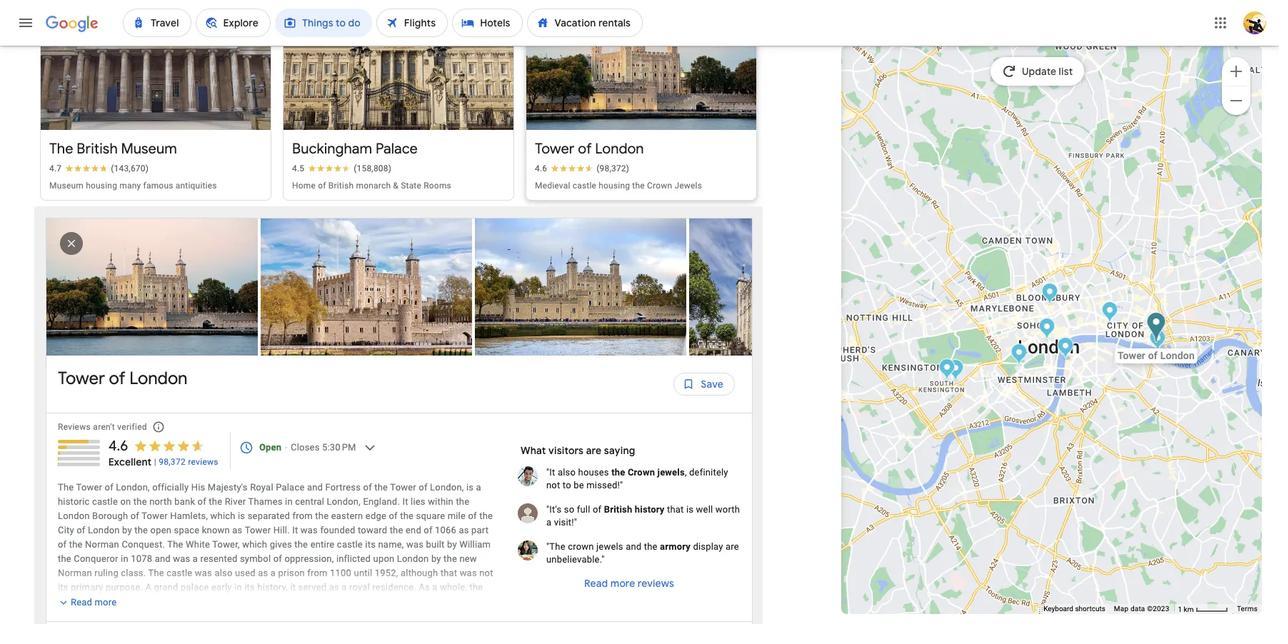 Task type: locate. For each thing, give the bounding box(es) containing it.
several down grand
[[154, 597, 184, 607]]

st. paul's cathedral image
[[1102, 302, 1118, 325]]

5:30 pm
[[322, 442, 356, 453]]

update
[[1023, 65, 1057, 78]]

0 horizontal spatial not
[[480, 568, 494, 579]]

|
[[154, 457, 156, 467]]

that right history
[[667, 504, 684, 515]]

1 vertical spatial norman
[[58, 568, 92, 579]]

1 vertical spatial crown
[[628, 467, 655, 478]]

0 horizontal spatial british
[[77, 140, 118, 158]]

be
[[574, 480, 584, 491]]

of down on
[[131, 511, 139, 521]]

buckingham palace image
[[1011, 344, 1028, 367]]

1 vertical spatial jewels
[[597, 541, 624, 552]]

keyboard shortcuts button
[[1044, 605, 1106, 615]]

by
[[122, 525, 132, 536], [447, 539, 457, 550], [432, 554, 441, 564]]

was
[[301, 525, 318, 536], [407, 539, 424, 550], [173, 554, 190, 564], [195, 568, 212, 579], [460, 568, 477, 579]]

1 horizontal spatial reviews
[[638, 577, 675, 590]]

tower of london element
[[58, 367, 188, 401]]

it left lies
[[403, 496, 408, 507]]

read for read more
[[71, 597, 92, 608]]

1 vertical spatial that
[[441, 568, 458, 579]]

read down primary
[[71, 597, 92, 608]]

london up (98,372)
[[596, 140, 644, 158]]

museum down 4.7
[[49, 181, 84, 191]]

more down display are unbelievable."
[[611, 577, 636, 590]]

0 vertical spatial tower of london
[[535, 140, 644, 158]]

reviews up his
[[188, 457, 219, 467]]

0 vertical spatial norman
[[85, 539, 119, 550]]

as down mile
[[459, 525, 469, 536]]

of up lies
[[419, 482, 428, 493]]

buckingham palace
[[292, 140, 418, 158]]

list item
[[261, 210, 475, 364], [46, 218, 261, 356], [475, 218, 690, 356], [690, 218, 904, 356]]

a up rings
[[342, 582, 347, 593]]

two
[[271, 597, 287, 607]]

tower of london
[[535, 140, 644, 158], [58, 368, 188, 389]]

which up symbol on the left of the page
[[242, 539, 267, 550]]

expansion,
[[185, 611, 230, 622]]

norman up primary
[[58, 568, 92, 579]]

0 vertical spatial read
[[585, 577, 608, 590]]

which
[[210, 511, 236, 521], [242, 539, 267, 550]]

0 horizontal spatial 4.6
[[108, 437, 128, 455]]

a right 'as'
[[433, 582, 438, 593]]

1 horizontal spatial tower of london
[[535, 140, 644, 158]]

norman up conqueror
[[85, 539, 119, 550]]

primary
[[71, 582, 103, 593]]

0 horizontal spatial also
[[215, 568, 233, 579]]

its
[[365, 539, 376, 550], [58, 582, 68, 593], [245, 582, 255, 593]]

a
[[145, 582, 152, 593]]

1 horizontal spatial which
[[242, 539, 267, 550]]

1 horizontal spatial jewels
[[658, 467, 685, 478]]

0 vertical spatial not
[[547, 480, 561, 491]]

map
[[1115, 605, 1129, 613]]

1 horizontal spatial in
[[234, 582, 242, 593]]

0 horizontal spatial museum
[[49, 181, 84, 191]]

visit!"
[[554, 517, 578, 528]]

that
[[667, 504, 684, 515], [441, 568, 458, 579]]

4.6 for 4.6 out of 5 stars from 98,372 reviews. excellent. 'element'
[[108, 437, 128, 455]]

tower up historic at the bottom of the page
[[76, 482, 102, 493]]

home
[[292, 181, 316, 191]]

are right display
[[726, 541, 740, 552]]

housing down (98,372)
[[599, 181, 630, 191]]

of down a
[[143, 597, 151, 607]]

a up "history,"
[[271, 568, 276, 579]]

1 horizontal spatial more
[[611, 577, 636, 590]]

rooms
[[424, 181, 452, 191]]

lastminute.com london eye image
[[1058, 337, 1074, 361]]

verified
[[117, 422, 147, 432]]

symbol
[[240, 554, 271, 564]]

aren't
[[93, 422, 115, 432]]

his
[[191, 482, 205, 493]]

jewels left the definitely
[[658, 467, 685, 478]]

victoria and albert museum image
[[948, 359, 964, 383]]

of right mile
[[468, 511, 477, 521]]

reviews aren't verified
[[58, 422, 147, 432]]

0 vertical spatial from
[[293, 511, 313, 521]]

read more link
[[58, 597, 117, 609]]

0 horizontal spatial that
[[441, 568, 458, 579]]

that is well worth a visit!"
[[547, 504, 740, 528]]

bank
[[175, 496, 195, 507]]

update list
[[1023, 65, 1073, 78]]

of right full at the bottom
[[593, 504, 602, 515]]

reviews inside excellent | 98,372 reviews
[[188, 457, 219, 467]]

read down unbelievable."
[[585, 577, 608, 590]]

tower up lies
[[390, 482, 417, 493]]

so
[[564, 504, 575, 515]]

0 horizontal spatial by
[[122, 525, 132, 536]]

the british museum
[[49, 140, 177, 158]]

"it
[[547, 467, 556, 478]]

0 horizontal spatial several
[[107, 611, 138, 622]]

of down gives
[[273, 554, 282, 564]]

1 horizontal spatial not
[[547, 480, 561, 491]]

1 vertical spatial also
[[215, 568, 233, 579]]

crown left jewels
[[647, 181, 673, 191]]

jewels
[[658, 467, 685, 478], [597, 541, 624, 552]]

(98,372)
[[597, 163, 630, 173]]

display
[[693, 541, 724, 552]]

museum
[[121, 140, 177, 158], [49, 181, 84, 191]]

under
[[263, 611, 288, 622]]

0 vertical spatial museum
[[121, 140, 177, 158]]

1 horizontal spatial palace
[[376, 140, 418, 158]]

also up early
[[215, 568, 233, 579]]

is down river
[[238, 511, 245, 521]]

of
[[578, 140, 592, 158], [318, 181, 326, 191], [109, 368, 125, 389], [105, 482, 114, 493], [363, 482, 372, 493], [419, 482, 428, 493], [198, 496, 206, 507], [593, 504, 602, 515], [131, 511, 139, 521], [389, 511, 398, 521], [468, 511, 477, 521], [77, 525, 85, 536], [424, 525, 433, 536], [58, 539, 67, 550], [273, 554, 282, 564], [143, 597, 151, 607], [361, 597, 370, 607], [173, 611, 182, 622]]

tower bridge image
[[1150, 329, 1166, 353]]

0 horizontal spatial are
[[586, 444, 602, 457]]

0 horizontal spatial within
[[243, 597, 269, 607]]

served
[[298, 582, 327, 593]]

hamlets,
[[170, 511, 208, 521]]

it
[[403, 496, 408, 507], [292, 525, 298, 536]]

by down 1066
[[447, 539, 457, 550]]

space
[[174, 525, 200, 536]]

1 vertical spatial are
[[726, 541, 740, 552]]

more up the were at left bottom
[[95, 597, 117, 608]]

the national gallery image
[[1039, 318, 1056, 342]]

prison
[[278, 568, 305, 579]]

founded
[[320, 525, 356, 536]]

0 vertical spatial are
[[586, 444, 602, 457]]

2 vertical spatial british
[[604, 504, 633, 515]]

0 vertical spatial within
[[428, 496, 454, 507]]

1 vertical spatial 4.6
[[108, 437, 128, 455]]

palace up central
[[276, 482, 305, 493]]

was down end at bottom
[[407, 539, 424, 550]]

0 vertical spatial british
[[77, 140, 118, 158]]

jewels
[[675, 181, 703, 191]]

1 horizontal spatial it
[[403, 496, 408, 507]]

london, down fortress
[[327, 496, 361, 507]]

1 horizontal spatial several
[[154, 597, 184, 607]]

1 vertical spatial museum
[[49, 181, 84, 191]]

0 vertical spatial reviews
[[188, 457, 219, 467]]

2 horizontal spatial in
[[285, 496, 293, 507]]

0 horizontal spatial reviews
[[188, 457, 219, 467]]

0 horizontal spatial read
[[71, 597, 92, 608]]

read inside read more link
[[71, 597, 92, 608]]

from up served at bottom left
[[307, 568, 328, 579]]

4.6 out of 5 stars from 98,372 reviews image
[[535, 163, 630, 174]]

4.5 out of 5 stars from 158,808 reviews image
[[292, 163, 392, 174]]

1 vertical spatial read
[[71, 597, 92, 608]]

1 horizontal spatial are
[[726, 541, 740, 552]]

majesty's
[[208, 482, 248, 493]]

richard
[[315, 611, 348, 622]]

the
[[49, 140, 73, 158], [58, 482, 74, 493], [167, 539, 183, 550], [148, 568, 164, 579]]

km
[[1185, 606, 1194, 614]]

also up to
[[558, 467, 576, 478]]

of down the square
[[424, 525, 433, 536]]

london up although
[[397, 554, 429, 564]]

2 horizontal spatial its
[[365, 539, 376, 550]]

0 vertical spatial 4.6
[[535, 163, 548, 173]]

tower up there
[[58, 597, 84, 607]]

rings
[[337, 597, 358, 607]]

of up aren't
[[109, 368, 125, 389]]

housing down '4.7 out of 5 stars from 143,670 reviews' image
[[86, 181, 117, 191]]

its left primary
[[58, 582, 68, 593]]

crown down saying
[[628, 467, 655, 478]]

iii,
[[385, 611, 394, 622]]

not inside the tower of london, officially his majesty's royal palace and fortress of the tower of london, is a historic castle on the north bank of the river thames in central london, england. it lies within the london borough of tower hamlets, which is separated from the eastern edge of the square mile of the city of london by the open space known as tower hill. it was founded toward the end of 1066 as part of the norman conquest. the white tower, which gives the entire castle its name, was built by william the conqueror in 1078 and was a resented symbol of oppression, inflicted upon london by the new norman ruling class. the castle was also used as a prison from 1100 until 1952, although that was not its primary purpose. a grand palace early in its history, it served as a royal residence. as a whole, the tower is a complex of several buildings set within two concentric rings of defensive walls and a moat. there were several phases of expansion, mainly under kings richard i, henry iii, and edward
[[480, 568, 494, 579]]

1 vertical spatial not
[[480, 568, 494, 579]]

purpose.
[[106, 582, 143, 593]]

1 horizontal spatial also
[[558, 467, 576, 478]]

0 vertical spatial several
[[154, 597, 184, 607]]

a down "it's
[[547, 517, 552, 528]]

is
[[467, 482, 474, 493], [687, 504, 694, 515], [238, 511, 245, 521], [86, 597, 94, 607]]

a
[[476, 482, 482, 493], [547, 517, 552, 528], [193, 554, 198, 564], [271, 568, 276, 579], [342, 582, 347, 593], [433, 582, 438, 593], [96, 597, 101, 607], [458, 597, 463, 607]]

a down white
[[193, 554, 198, 564]]

0 horizontal spatial more
[[95, 597, 117, 608]]

were
[[85, 611, 105, 622]]

the down space
[[167, 539, 183, 550]]

inflicted
[[337, 554, 371, 564]]

also
[[558, 467, 576, 478], [215, 568, 233, 579]]

1 horizontal spatial that
[[667, 504, 684, 515]]

4.5
[[292, 163, 305, 173]]

buildings
[[187, 597, 225, 607]]

1 horizontal spatial by
[[432, 554, 441, 564]]

4.6 inside image
[[535, 163, 548, 173]]

reviews aren't verified image
[[141, 410, 176, 444]]

tower
[[535, 140, 575, 158], [58, 368, 105, 389], [76, 482, 102, 493], [390, 482, 417, 493], [142, 511, 168, 521], [245, 525, 271, 536], [58, 597, 84, 607]]

not down "it
[[547, 480, 561, 491]]

missed!"
[[587, 480, 624, 491]]

0 vertical spatial which
[[210, 511, 236, 521]]

british down missed!"
[[604, 504, 633, 515]]

0 horizontal spatial palace
[[276, 482, 305, 493]]

within up mainly
[[243, 597, 269, 607]]

1100
[[330, 568, 352, 579]]

1 vertical spatial by
[[447, 539, 457, 550]]

in up set
[[234, 582, 242, 593]]

1 vertical spatial it
[[292, 525, 298, 536]]

is left well
[[687, 504, 694, 515]]

defensive
[[372, 597, 413, 607]]

1 horizontal spatial 4.6
[[535, 163, 548, 173]]

crown for jewels
[[647, 181, 673, 191]]

of up henry
[[361, 597, 370, 607]]

save
[[701, 378, 724, 391]]

jewels right crown on the bottom left
[[597, 541, 624, 552]]

map region
[[766, 0, 1280, 625]]

0 vertical spatial it
[[403, 496, 408, 507]]

within up the square
[[428, 496, 454, 507]]

0 horizontal spatial in
[[121, 554, 129, 564]]

1 vertical spatial palace
[[276, 482, 305, 493]]

the up 4.7
[[49, 140, 73, 158]]

square
[[416, 511, 445, 521]]

tower down separated on the left bottom of the page
[[245, 525, 271, 536]]

several down complex
[[107, 611, 138, 622]]

british down 4.5 out of 5 stars from 158,808 reviews image
[[329, 181, 354, 191]]

museum housing many famous antiquities
[[49, 181, 217, 191]]

by up conquest.
[[122, 525, 132, 536]]

0 vertical spatial crown
[[647, 181, 673, 191]]

more for read more
[[95, 597, 117, 608]]

0 horizontal spatial housing
[[86, 181, 117, 191]]

although
[[401, 568, 438, 579]]

built
[[426, 539, 445, 550]]

british up '4.7 out of 5 stars from 143,670 reviews' image
[[77, 140, 118, 158]]

list
[[1059, 65, 1073, 78]]

was down white
[[173, 554, 190, 564]]

tower of london up 4.6 out of 5 stars from 98,372 reviews image
[[535, 140, 644, 158]]

london, up mile
[[430, 482, 464, 493]]

0 vertical spatial more
[[611, 577, 636, 590]]

london, up on
[[116, 482, 150, 493]]

1 horizontal spatial read
[[585, 577, 608, 590]]

0 horizontal spatial tower of london
[[58, 368, 188, 389]]

0 horizontal spatial which
[[210, 511, 236, 521]]

conquest.
[[122, 539, 165, 550]]

1 vertical spatial british
[[329, 181, 354, 191]]

its down 'used'
[[245, 582, 255, 593]]

0 vertical spatial jewels
[[658, 467, 685, 478]]

thames
[[248, 496, 283, 507]]

list
[[46, 210, 904, 370]]

white
[[186, 539, 210, 550]]

tower up 4.6 out of 5 stars from 98,372 reviews image
[[535, 140, 575, 158]]

a down whole,
[[458, 597, 463, 607]]

4.6 out of 5 stars from 98,372 reviews. excellent. element
[[108, 437, 219, 469]]

tower of london up verified
[[58, 368, 188, 389]]

1 horizontal spatial housing
[[599, 181, 630, 191]]

from down central
[[293, 511, 313, 521]]

reviews down display are unbelievable."
[[638, 577, 675, 590]]

unbelievable."
[[547, 554, 605, 565]]

0 vertical spatial that
[[667, 504, 684, 515]]

4.6 inside 'element'
[[108, 437, 128, 455]]

in up class.
[[121, 554, 129, 564]]

reviews
[[58, 422, 91, 432]]

the british museum image
[[1042, 283, 1058, 307]]

in left central
[[285, 496, 293, 507]]

north
[[149, 496, 172, 507]]

1 vertical spatial more
[[95, 597, 117, 608]]

palace up (158,808)
[[376, 140, 418, 158]]

2 vertical spatial by
[[432, 554, 441, 564]]

of up 4.6 out of 5 stars from 98,372 reviews image
[[578, 140, 592, 158]]



Task type: describe. For each thing, give the bounding box(es) containing it.
full
[[577, 504, 591, 515]]

1 horizontal spatial its
[[245, 582, 255, 593]]

was up palace
[[195, 568, 212, 579]]

london down borough
[[88, 525, 120, 536]]

natural history museum image
[[939, 359, 955, 382]]

as down the 1100
[[329, 582, 339, 593]]

saying
[[604, 444, 636, 457]]

1 horizontal spatial within
[[428, 496, 454, 507]]

1 vertical spatial within
[[243, 597, 269, 607]]

a up the were at left bottom
[[96, 597, 101, 607]]

well
[[696, 504, 713, 515]]

armory
[[660, 541, 691, 552]]

1 vertical spatial in
[[121, 554, 129, 564]]

also inside the tower of london, officially his majesty's royal palace and fortress of the tower of london, is a historic castle on the north bank of the river thames in central london, england. it lies within the london borough of tower hamlets, which is separated from the eastern edge of the square mile of the city of london by the open space known as tower hill. it was founded toward the end of 1066 as part of the norman conquest. the white tower, which gives the entire castle its name, was built by william the conqueror in 1078 and was a resented symbol of oppression, inflicted upon london by the new norman ruling class. the castle was also used as a prison from 1100 until 1952, although that was not its primary purpose. a grand palace early in its history, it served as a royal residence. as a whole, the tower is a complex of several buildings set within two concentric rings of defensive walls and a moat. there were several phases of expansion, mainly under kings richard i, henry iii, and edward
[[215, 568, 233, 579]]

crown
[[568, 541, 594, 552]]

famous
[[143, 181, 173, 191]]

of right city
[[77, 525, 85, 536]]

concentric
[[290, 597, 335, 607]]

historic
[[58, 496, 90, 507]]

as down symbol on the left of the page
[[258, 568, 268, 579]]

it
[[290, 582, 296, 593]]

used
[[235, 568, 256, 579]]

entire
[[311, 539, 335, 550]]

definitely
[[690, 467, 729, 478]]

and down the that is well worth a visit!"
[[626, 541, 642, 552]]

tower up reviews
[[58, 368, 105, 389]]

a inside the that is well worth a visit!"
[[547, 517, 552, 528]]

of up england.
[[363, 482, 372, 493]]

castle up inflicted in the left of the page
[[337, 539, 363, 550]]

excellent | 98,372 reviews
[[108, 456, 219, 469]]

1 horizontal spatial london,
[[327, 496, 361, 507]]

"it also houses the crown jewels
[[547, 467, 685, 478]]

edge
[[366, 511, 387, 521]]

that inside the that is well worth a visit!"
[[667, 504, 684, 515]]

and right the iii,
[[397, 611, 413, 622]]

main menu image
[[17, 14, 34, 31]]

walls
[[415, 597, 438, 607]]

state
[[401, 181, 422, 191]]

home of british monarch & state rooms
[[292, 181, 452, 191]]

fortress
[[326, 482, 361, 493]]

toward
[[358, 525, 387, 536]]

on
[[120, 496, 131, 507]]

tower,
[[212, 539, 240, 550]]

and down whole,
[[440, 597, 456, 607]]

crown for jewels
[[628, 467, 655, 478]]

98,372
[[159, 457, 186, 467]]

was down new
[[460, 568, 477, 579]]

open ⋅ closes 5:30 pm
[[259, 442, 356, 453]]

0 horizontal spatial its
[[58, 582, 68, 593]]

and up central
[[307, 482, 323, 493]]

i,
[[350, 611, 355, 622]]

as up tower,
[[232, 525, 243, 536]]

"the
[[547, 541, 566, 552]]

&
[[393, 181, 399, 191]]

gives
[[270, 539, 292, 550]]

set
[[228, 597, 241, 607]]

"it's
[[547, 504, 562, 515]]

that inside the tower of london, officially his majesty's royal palace and fortress of the tower of london, is a historic castle on the north bank of the river thames in central london, england. it lies within the london borough of tower hamlets, which is separated from the eastern edge of the square mile of the city of london by the open space known as tower hill. it was founded toward the end of 1066 as part of the norman conquest. the white tower, which gives the entire castle its name, was built by william the conqueror in 1078 and was a resented symbol of oppression, inflicted upon london by the new norman ruling class. the castle was also used as a prison from 1100 until 1952, although that was not its primary purpose. a grand palace early in its history, it served as a royal residence. as a whole, the tower is a complex of several buildings set within two concentric rings of defensive walls and a moat. there were several phases of expansion, mainly under kings richard i, henry iii, and edward
[[441, 568, 458, 579]]

tower down the north at the bottom
[[142, 511, 168, 521]]

are inside display are unbelievable."
[[726, 541, 740, 552]]

is inside the that is well worth a visit!"
[[687, 504, 694, 515]]

there
[[58, 611, 82, 622]]

0 vertical spatial palace
[[376, 140, 418, 158]]

map data ©2023
[[1115, 605, 1170, 613]]

new
[[460, 554, 477, 564]]

"it's so full of british history
[[547, 504, 665, 515]]

1 vertical spatial several
[[107, 611, 138, 622]]

the up historic at the bottom of the page
[[58, 482, 74, 493]]

of up borough
[[105, 482, 114, 493]]

0 horizontal spatial jewels
[[597, 541, 624, 552]]

(158,808)
[[354, 163, 392, 173]]

henry
[[357, 611, 382, 622]]

shortcuts
[[1076, 605, 1106, 613]]

of right 'home'
[[318, 181, 326, 191]]

1 horizontal spatial british
[[329, 181, 354, 191]]

4.6 for 4.6 out of 5 stars from 98,372 reviews image
[[535, 163, 548, 173]]

2 vertical spatial in
[[234, 582, 242, 593]]

residence.
[[373, 582, 417, 593]]

read for read more reviews
[[585, 577, 608, 590]]

1952,
[[375, 568, 398, 579]]

london up reviews aren't verified image
[[129, 368, 188, 389]]

1 km button
[[1175, 605, 1233, 615]]

to
[[563, 480, 572, 491]]

2 housing from the left
[[599, 181, 630, 191]]

many
[[120, 181, 141, 191]]

zoom in map image
[[1228, 63, 1246, 80]]

palace inside the tower of london, officially his majesty's royal palace and fortress of the tower of london, is a historic castle on the north bank of the river thames in central london, england. it lies within the london borough of tower hamlets, which is separated from the eastern edge of the square mile of the city of london by the open space known as tower hill. it was founded toward the end of 1066 as part of the norman conquest. the white tower, which gives the entire castle its name, was built by william the conqueror in 1078 and was a resented symbol of oppression, inflicted upon london by the new norman ruling class. the castle was also used as a prison from 1100 until 1952, although that was not its primary purpose. a grand palace early in its history, it served as a royal residence. as a whole, the tower is a complex of several buildings set within two concentric rings of defensive walls and a moat. there were several phases of expansion, mainly under kings richard i, henry iii, and edward
[[276, 482, 305, 493]]

whole,
[[440, 582, 467, 593]]

4.7
[[49, 163, 62, 173]]

1 housing from the left
[[86, 181, 117, 191]]

medieval castle housing the crown jewels
[[535, 181, 703, 191]]

0 horizontal spatial london,
[[116, 482, 150, 493]]

until
[[354, 568, 373, 579]]

end
[[406, 525, 422, 536]]

river
[[225, 496, 246, 507]]

(143,670)
[[111, 163, 149, 173]]

castle down 4.6 out of 5 stars from 98,372 reviews image
[[573, 181, 597, 191]]

royal
[[250, 482, 274, 493]]

1 vertical spatial which
[[242, 539, 267, 550]]

2 horizontal spatial british
[[604, 504, 633, 515]]

eastern
[[331, 511, 363, 521]]

separated
[[248, 511, 290, 521]]

1 horizontal spatial museum
[[121, 140, 177, 158]]

the tower of london, officially his majesty's royal palace and fortress of the tower of london, is a historic castle on the north bank of the river thames in central london, england. it lies within the london borough of tower hamlets, which is separated from the eastern edge of the square mile of the city of london by the open space known as tower hill. it was founded toward the end of 1066 as part of the norman conquest. the white tower, which gives the entire castle its name, was built by william the conqueror in 1078 and was a resented symbol of oppression, inflicted upon london by the new norman ruling class. the castle was also used as a prison from 1100 until 1952, although that was not its primary purpose. a grand palace early in its history, it served as a royal residence. as a whole, the tower is a complex of several buildings set within two concentric rings of defensive walls and a moat. there were several phases of expansion, mainly under kings richard i, henry iii, and edward
[[58, 482, 494, 625]]

1 vertical spatial tower of london
[[58, 368, 188, 389]]

a up part
[[476, 482, 482, 493]]

2 horizontal spatial london,
[[430, 482, 464, 493]]

is up part
[[467, 482, 474, 493]]

central
[[295, 496, 325, 507]]

close detail image
[[54, 226, 89, 261]]

ruling
[[95, 568, 119, 579]]

houses
[[579, 467, 609, 478]]

london down historic at the bottom of the page
[[58, 511, 90, 521]]

part
[[472, 525, 489, 536]]

lies
[[411, 496, 426, 507]]

of down his
[[198, 496, 206, 507]]

class.
[[121, 568, 146, 579]]

the up a
[[148, 568, 164, 579]]

william
[[460, 539, 491, 550]]

, definitely not to be missed!"
[[547, 467, 729, 491]]

of right phases
[[173, 611, 182, 622]]

and right 1078 on the left
[[155, 554, 171, 564]]

0 vertical spatial by
[[122, 525, 132, 536]]

closes
[[291, 442, 320, 453]]

medieval
[[535, 181, 571, 191]]

4.7 out of 5 stars from 143,670 reviews image
[[49, 163, 149, 174]]

1078
[[131, 554, 152, 564]]

castle up grand
[[167, 568, 193, 579]]

of down city
[[58, 539, 67, 550]]

0 vertical spatial in
[[285, 496, 293, 507]]

more for read more reviews
[[611, 577, 636, 590]]

0 horizontal spatial it
[[292, 525, 298, 536]]

as
[[419, 582, 430, 593]]

is down primary
[[86, 597, 94, 607]]

castle up borough
[[92, 496, 118, 507]]

history
[[635, 504, 665, 515]]

not inside , definitely not to be missed!"
[[547, 480, 561, 491]]

©2023
[[1148, 605, 1170, 613]]

1 vertical spatial from
[[307, 568, 328, 579]]

zoom out map image
[[1228, 92, 1246, 109]]

terms link
[[1238, 605, 1258, 613]]

0 vertical spatial also
[[558, 467, 576, 478]]

data
[[1131, 605, 1146, 613]]

1 vertical spatial reviews
[[638, 577, 675, 590]]

read more reviews
[[585, 577, 675, 590]]

mainly
[[233, 611, 261, 622]]

visitors
[[549, 444, 584, 457]]

2 horizontal spatial by
[[447, 539, 457, 550]]

tower of london image
[[1147, 312, 1166, 344]]

save button
[[674, 367, 735, 401]]

was up 'entire'
[[301, 525, 318, 536]]

phases
[[140, 611, 171, 622]]

98,372 reviews link
[[159, 456, 219, 468]]

of right edge
[[389, 511, 398, 521]]



Task type: vqa. For each thing, say whether or not it's contained in the screenshot.


